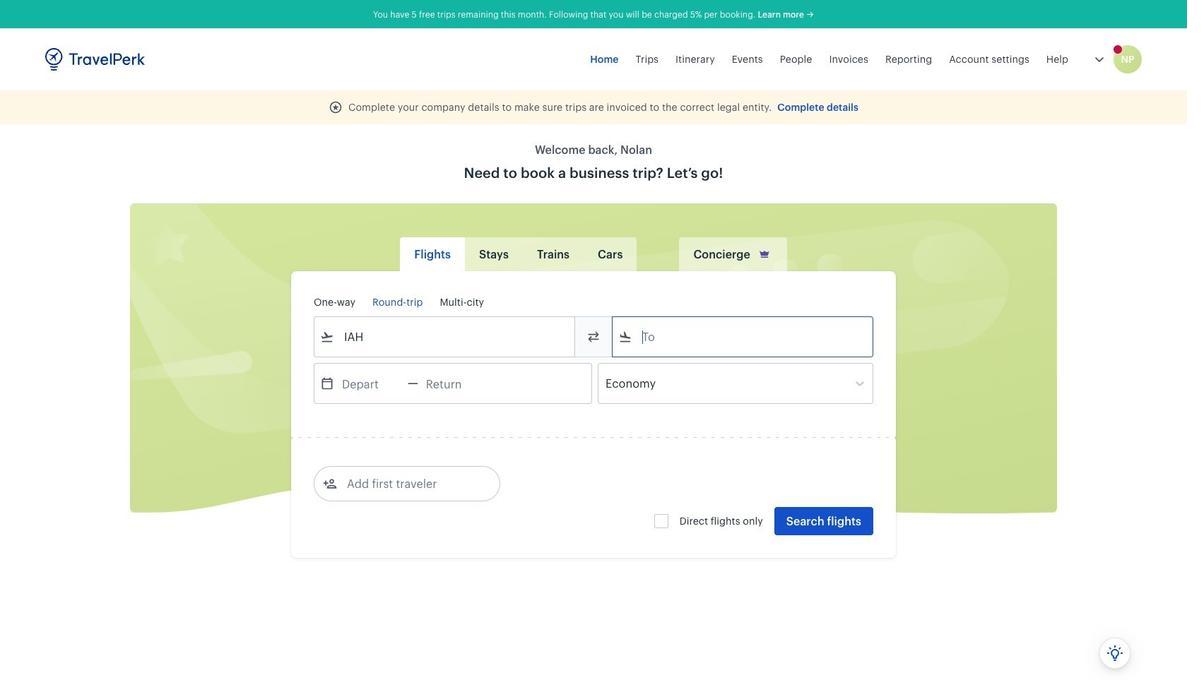 Task type: describe. For each thing, give the bounding box(es) containing it.
Return text field
[[418, 364, 492, 404]]

From search field
[[334, 326, 556, 348]]

To search field
[[633, 326, 855, 348]]

Add first traveler search field
[[337, 473, 484, 495]]



Task type: vqa. For each thing, say whether or not it's contained in the screenshot.
Return TEXT BOX
yes



Task type: locate. For each thing, give the bounding box(es) containing it.
Depart text field
[[334, 364, 408, 404]]



